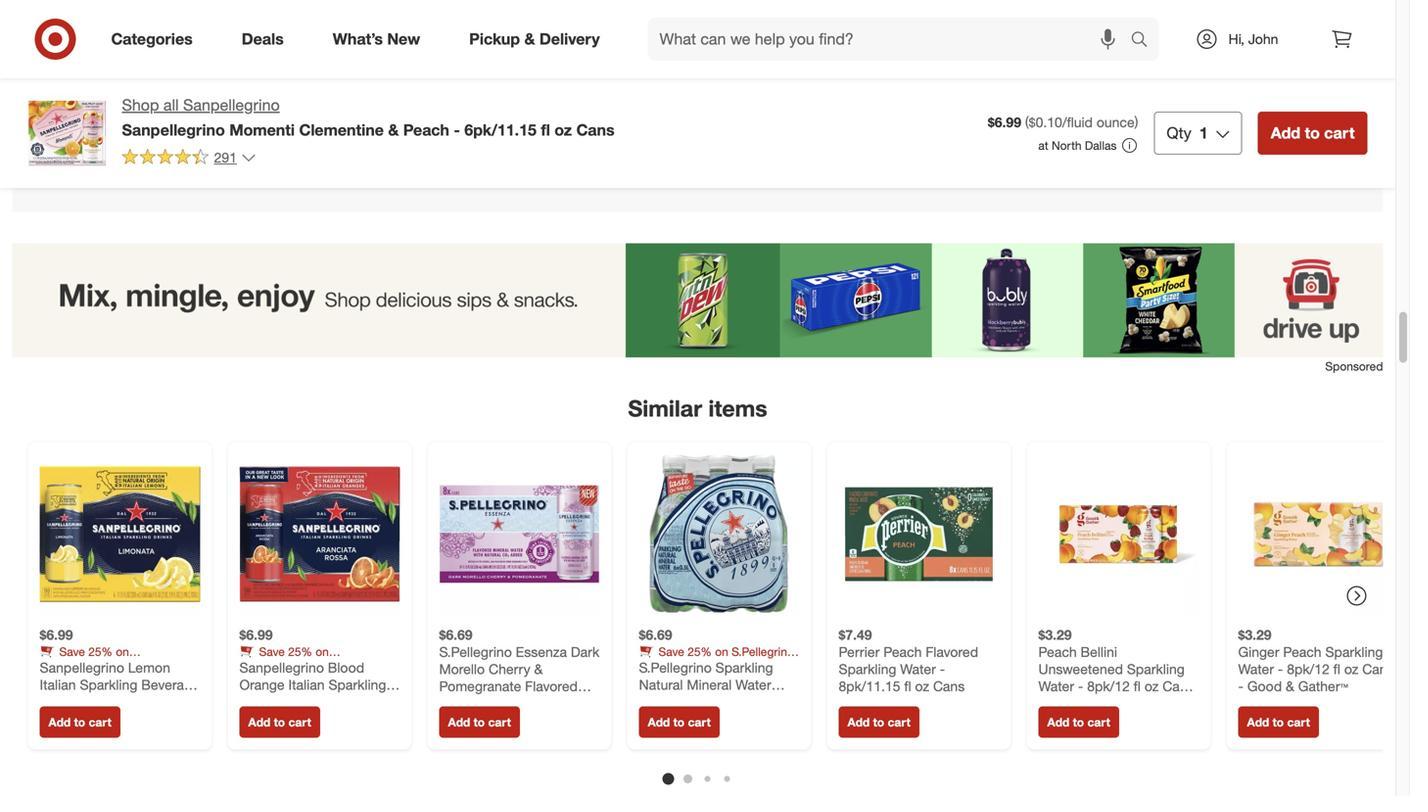 Task type: locate. For each thing, give the bounding box(es) containing it.
- inside the sanpellegrino lemon italian sparkling beverage - 6pk/11.15 fl oz cans
[[40, 693, 45, 711]]

deals
[[242, 29, 284, 49]]

mineral down morello
[[439, 695, 484, 712]]

1 horizontal spatial $6.69
[[639, 626, 672, 644]]

2 vertical spatial sanpellegrino
[[40, 659, 124, 676]]

peach
[[403, 120, 449, 139], [884, 644, 922, 661], [1039, 644, 1077, 661], [1283, 644, 1322, 661]]

& inside $6.69 s.pellegrino essenza dark morello cherry & pomegranate flavored mineral water - 8pk/11.15 fl oz cans
[[534, 661, 543, 678]]

add to cart button for peach bellini unsweetened sparkling water - 8pk/12 fl oz cans - good & gather™
[[1039, 707, 1119, 738]]

clementine
[[299, 120, 384, 139]]

2 $6.69 from the left
[[639, 626, 672, 644]]

sanpellegrino left lemon
[[40, 659, 124, 676]]

1 horizontal spatial 6pk/11.15
[[464, 120, 537, 139]]

1 vertical spatial flavored
[[525, 678, 578, 695]]

6pk/11.15
[[464, 120, 537, 139], [49, 693, 110, 711]]

italian
[[40, 676, 76, 693]]

good down 'ginger'
[[1247, 678, 1282, 695]]

0 horizontal spatial flavored
[[525, 678, 578, 695]]

6pk/11.15 left beverage
[[49, 693, 110, 711]]

8pk/12 inside $3.29 peach bellini unsweetened sparkling water - 8pk/12 fl oz cans - good & gather™
[[1087, 678, 1130, 695]]

sparkling
[[1325, 644, 1383, 661], [715, 659, 773, 676], [839, 661, 896, 678], [1127, 661, 1185, 678], [80, 676, 137, 693]]

water inside $6.69 s.pellegrino essenza dark morello cherry & pomegranate flavored mineral water - 8pk/11.15 fl oz cans
[[488, 695, 524, 712]]

water inside $3.29 peach bellini unsweetened sparkling water - 8pk/12 fl oz cans - good & gather™
[[1039, 678, 1074, 695]]

add to cart button for perrier peach flavored sparkling water - 8pk/11.15 fl oz cans
[[839, 707, 919, 738]]

at north dallas
[[1038, 138, 1117, 153]]

1 vertical spatial 6pk/11.15
[[49, 693, 110, 711]]

0 horizontal spatial $6.99
[[40, 626, 73, 644]]

0 horizontal spatial gather™
[[1098, 695, 1148, 712]]

$3.29
[[1039, 626, 1072, 644], [1238, 626, 1272, 644]]

cans inside the '$3.29 ginger peach sparkling water - 8pk/12 fl oz cans - good & gather™'
[[1362, 661, 1394, 678]]

to for perrier peach flavored sparkling water - 8pk/11.15 fl oz cans
[[873, 715, 884, 730]]

deals link
[[225, 18, 308, 61]]

1 horizontal spatial $3.29
[[1238, 626, 1272, 644]]

search
[[1122, 31, 1169, 51]]

similar
[[628, 395, 702, 422]]

$6.69 inside $6.69 s.pellegrino essenza dark morello cherry & pomegranate flavored mineral water - 8pk/11.15 fl oz cans
[[439, 626, 473, 644]]

add to cart button
[[1258, 112, 1368, 155], [40, 707, 120, 738], [239, 707, 320, 738], [439, 707, 520, 738], [639, 707, 720, 738], [839, 707, 919, 738], [1039, 707, 1119, 738], [1238, 707, 1319, 738]]

1 $3.29 from the left
[[1039, 626, 1072, 644]]

john
[[1248, 30, 1278, 47]]

1 horizontal spatial mineral
[[687, 676, 732, 693]]

add to cart button for ginger peach sparkling water - 8pk/12 fl oz cans - good & gather™
[[1238, 707, 1319, 738]]

&
[[524, 29, 535, 49], [388, 120, 399, 139], [534, 661, 543, 678], [1286, 678, 1294, 695], [1086, 695, 1095, 712]]

1 horizontal spatial s.pellegrino
[[639, 659, 712, 676]]

sanpellegrino up momenti
[[183, 95, 280, 115]]

pickup & delivery link
[[453, 18, 624, 61]]

fl inside $3.29 peach bellini unsweetened sparkling water - 8pk/12 fl oz cans - good & gather™
[[1134, 678, 1141, 695]]

2 $3.29 from the left
[[1238, 626, 1272, 644]]

to for s.pellegrino essenza dark morello cherry & pomegranate flavored mineral water - 8pk/11.15 fl oz cans
[[474, 715, 485, 730]]

cart for s.pellegrino sparkling natural mineral water bottles - 6pk/16.9 fl oz
[[688, 715, 711, 730]]

sparkling down $7.49 at the right bottom
[[839, 661, 896, 678]]

water inside $7.49 perrier peach flavored sparkling water - 8pk/11.15 fl oz cans
[[900, 661, 936, 678]]

hi, john
[[1229, 30, 1278, 47]]

to for ginger peach sparkling water - 8pk/12 fl oz cans - good & gather™
[[1273, 715, 1284, 730]]

good inside the '$3.29 ginger peach sparkling water - 8pk/12 fl oz cans - good & gather™'
[[1247, 678, 1282, 695]]

similar items
[[628, 395, 767, 422]]

what's new
[[333, 29, 420, 49]]

peach right clementine
[[403, 120, 449, 139]]

to for s.pellegrino sparkling natural mineral water bottles - 6pk/16.9 fl oz
[[673, 715, 685, 730]]

0 horizontal spatial 6pk/11.15
[[49, 693, 110, 711]]

cart for perrier peach flavored sparkling water - 8pk/11.15 fl oz cans
[[888, 715, 911, 730]]

& inside the '$3.29 ginger peach sparkling water - 8pk/12 fl oz cans - good & gather™'
[[1286, 678, 1294, 695]]

categories link
[[95, 18, 217, 61]]

1
[[1199, 123, 1208, 142]]

0 horizontal spatial 8pk/12
[[1087, 678, 1130, 695]]

$6.69 s.pellegrino essenza dark morello cherry & pomegranate flavored mineral water - 8pk/11.15 fl oz cans
[[439, 626, 599, 729]]

6pk/11.15 down pickup on the top left
[[464, 120, 537, 139]]

$6.69 up morello
[[439, 626, 473, 644]]

sparkling inside the 's.pellegrino sparkling natural mineral water bottles - 6pk/16.9 fl oz'
[[715, 659, 773, 676]]

add to cart
[[1271, 123, 1355, 142], [48, 715, 112, 730], [248, 715, 311, 730], [448, 715, 511, 730], [648, 715, 711, 730], [848, 715, 911, 730], [1047, 715, 1110, 730], [1247, 715, 1310, 730]]

0 vertical spatial mineral
[[687, 676, 732, 693]]

qty
[[1167, 123, 1192, 142]]

oz inside $7.49 perrier peach flavored sparkling water - 8pk/11.15 fl oz cans
[[915, 678, 929, 695]]

8pk/11.15 down the perrier
[[839, 678, 900, 695]]

cart for s.pellegrino essenza dark morello cherry & pomegranate flavored mineral water - 8pk/11.15 fl oz cans
[[488, 715, 511, 730]]

peach inside the '$3.29 ginger peach sparkling water - 8pk/12 fl oz cans - good & gather™'
[[1283, 644, 1322, 661]]

-
[[454, 120, 460, 139], [940, 661, 945, 678], [1278, 661, 1283, 678], [1078, 678, 1083, 695], [1238, 678, 1244, 695], [40, 693, 45, 711], [686, 693, 692, 711], [528, 695, 533, 712], [1039, 695, 1044, 712]]

water inside the '$3.29 ginger peach sparkling water - 8pk/12 fl oz cans - good & gather™'
[[1238, 661, 1274, 678]]

gather™ inside the '$3.29 ginger peach sparkling water - 8pk/12 fl oz cans - good & gather™'
[[1298, 678, 1348, 695]]

$6.69 for $6.69
[[639, 626, 672, 644]]

$6.69
[[439, 626, 473, 644], [639, 626, 672, 644]]

add to cart for perrier peach flavored sparkling water - 8pk/11.15 fl oz cans
[[848, 715, 911, 730]]

8pk/12 right 'ginger'
[[1287, 661, 1330, 678]]

beverage
[[141, 676, 199, 693]]

dark
[[571, 644, 599, 661]]

sponsored
[[1325, 359, 1383, 374]]

add to cart for s.pellegrino essenza dark morello cherry & pomegranate flavored mineral water - 8pk/11.15 fl oz cans
[[448, 715, 511, 730]]

categories
[[111, 29, 193, 49]]

essenza
[[516, 644, 567, 661]]

6pk/11.15 inside shop all sanpellegrino sanpellegrino momenti clementine & peach - 6pk/11.15 fl oz cans
[[464, 120, 537, 139]]

0 vertical spatial 6pk/11.15
[[464, 120, 537, 139]]

bellini
[[1081, 644, 1117, 661]]

shop all sanpellegrino sanpellegrino momenti clementine & peach - 6pk/11.15 fl oz cans
[[122, 95, 615, 139]]

add to cart for s.pellegrino sparkling natural mineral water bottles - 6pk/16.9 fl oz
[[648, 715, 711, 730]]

- inside shop all sanpellegrino sanpellegrino momenti clementine & peach - 6pk/11.15 fl oz cans
[[454, 120, 460, 139]]

to
[[1305, 123, 1320, 142], [74, 715, 85, 730], [274, 715, 285, 730], [474, 715, 485, 730], [673, 715, 685, 730], [873, 715, 884, 730], [1073, 715, 1084, 730], [1273, 715, 1284, 730]]

oz inside $3.29 peach bellini unsweetened sparkling water - 8pk/12 fl oz cans - good & gather™
[[1145, 678, 1159, 695]]

mineral inside $6.69 s.pellegrino essenza dark morello cherry & pomegranate flavored mineral water - 8pk/11.15 fl oz cans
[[439, 695, 484, 712]]

cans
[[576, 120, 615, 139], [1362, 661, 1394, 678], [933, 678, 965, 695], [1163, 678, 1194, 695], [143, 693, 175, 711], [468, 712, 500, 729]]

good down unsweetened at the bottom of the page
[[1048, 695, 1082, 712]]

cans inside $7.49 perrier peach flavored sparkling water - 8pk/11.15 fl oz cans
[[933, 678, 965, 695]]

8pk/12 down bellini
[[1087, 678, 1130, 695]]

add
[[1271, 123, 1301, 142], [48, 715, 71, 730], [248, 715, 271, 730], [448, 715, 470, 730], [648, 715, 670, 730], [848, 715, 870, 730], [1047, 715, 1070, 730], [1247, 715, 1269, 730]]

8pk/12
[[1287, 661, 1330, 678], [1087, 678, 1130, 695]]

sparkling right italian
[[80, 676, 137, 693]]

1 $6.69 from the left
[[439, 626, 473, 644]]

good
[[1247, 678, 1282, 695], [1048, 695, 1082, 712]]

8pk/11.15 down dark
[[537, 695, 598, 712]]

1 horizontal spatial flavored
[[926, 644, 978, 661]]

north
[[1052, 138, 1082, 153]]

delivery
[[539, 29, 600, 49]]

cart for sanpellegrino lemon italian sparkling beverage - 6pk/11.15 fl oz cans
[[89, 715, 112, 730]]

$3.29 for ginger
[[1238, 626, 1272, 644]]

1 horizontal spatial good
[[1247, 678, 1282, 695]]

sparkling right 'ginger'
[[1325, 644, 1383, 661]]

1 horizontal spatial 8pk/12
[[1287, 661, 1330, 678]]

q&a
[[110, 27, 150, 50]]

add to cart button for s.pellegrino essenza dark morello cherry & pomegranate flavored mineral water - 8pk/11.15 fl oz cans
[[439, 707, 520, 738]]

cart
[[1324, 123, 1355, 142], [89, 715, 112, 730], [288, 715, 311, 730], [488, 715, 511, 730], [688, 715, 711, 730], [888, 715, 911, 730], [1087, 715, 1110, 730], [1287, 715, 1310, 730]]

0 horizontal spatial $6.69
[[439, 626, 473, 644]]

s.pellegrino inside the 's.pellegrino sparkling natural mineral water bottles - 6pk/16.9 fl oz'
[[639, 659, 712, 676]]

mineral
[[687, 676, 732, 693], [439, 695, 484, 712]]

& inside shop all sanpellegrino sanpellegrino momenti clementine & peach - 6pk/11.15 fl oz cans
[[388, 120, 399, 139]]

1 horizontal spatial $6.99
[[239, 626, 273, 644]]

0 horizontal spatial s.pellegrino
[[439, 644, 512, 661]]

q&a button
[[59, 8, 1336, 70]]

$6.69 up natural
[[639, 626, 672, 644]]

sanpellegrino down all
[[122, 120, 225, 139]]

0 horizontal spatial good
[[1048, 695, 1082, 712]]

oz inside the 's.pellegrino sparkling natural mineral water bottles - 6pk/16.9 fl oz'
[[764, 693, 778, 711]]

8pk/11.15
[[839, 678, 900, 695], [537, 695, 598, 712]]

8pk/11.15 inside $7.49 perrier peach flavored sparkling water - 8pk/11.15 fl oz cans
[[839, 678, 900, 695]]

1 vertical spatial mineral
[[439, 695, 484, 712]]

$6.99
[[988, 114, 1021, 131], [40, 626, 73, 644], [239, 626, 273, 644]]

cart for ginger peach sparkling water - 8pk/12 fl oz cans - good & gather™
[[1287, 715, 1310, 730]]

unsweetened
[[1039, 661, 1123, 678]]

what's
[[333, 29, 383, 49]]

flavored
[[926, 644, 978, 661], [525, 678, 578, 695]]

s.pellegrino up pomegranate
[[439, 644, 512, 661]]

peach right 'ginger'
[[1283, 644, 1322, 661]]

add for perrier peach flavored sparkling water - 8pk/11.15 fl oz cans
[[848, 715, 870, 730]]

mineral right natural
[[687, 676, 732, 693]]

flavored down essenza
[[525, 678, 578, 695]]

s.pellegrino sparkling natural mineral water bottles - 6pk/16.9 fl oz
[[639, 659, 778, 711]]

sparkling inside $7.49 perrier peach flavored sparkling water - 8pk/11.15 fl oz cans
[[839, 661, 896, 678]]

$7.49 perrier peach flavored sparkling water - 8pk/11.15 fl oz cans
[[839, 626, 978, 695]]

flavored inside $7.49 perrier peach flavored sparkling water - 8pk/11.15 fl oz cans
[[926, 644, 978, 661]]

1 horizontal spatial 8pk/11.15
[[839, 678, 900, 695]]

flavored right the perrier
[[926, 644, 978, 661]]

& inside $3.29 peach bellini unsweetened sparkling water - 8pk/12 fl oz cans - good & gather™
[[1086, 695, 1095, 712]]

perrier peach flavored sparkling water - 8pk/11.15 fl oz cans image
[[839, 454, 999, 615]]

search button
[[1122, 18, 1169, 65]]

ounce
[[1097, 114, 1135, 131]]

sanpellegrino
[[183, 95, 280, 115], [122, 120, 225, 139], [40, 659, 124, 676]]

$3.29 inside the '$3.29 ginger peach sparkling water - 8pk/12 fl oz cans - good & gather™'
[[1238, 626, 1272, 644]]

$3.29 for peach
[[1039, 626, 1072, 644]]

$3.29 inside $3.29 peach bellini unsweetened sparkling water - 8pk/12 fl oz cans - good & gather™
[[1039, 626, 1072, 644]]

peach inside $3.29 peach bellini unsweetened sparkling water - 8pk/12 fl oz cans - good & gather™
[[1039, 644, 1077, 661]]

peach right the perrier
[[884, 644, 922, 661]]

s.pellegrino up bottles
[[639, 659, 712, 676]]

2 horizontal spatial $6.99
[[988, 114, 1021, 131]]

0 horizontal spatial mineral
[[439, 695, 484, 712]]

oz
[[555, 120, 572, 139], [1344, 661, 1359, 678], [915, 678, 929, 695], [1145, 678, 1159, 695], [125, 693, 139, 711], [764, 693, 778, 711], [450, 712, 464, 729]]

at
[[1038, 138, 1048, 153]]

water
[[900, 661, 936, 678], [1238, 661, 1274, 678], [736, 676, 771, 693], [1039, 678, 1074, 695], [488, 695, 524, 712]]

peach left bellini
[[1039, 644, 1077, 661]]

fl
[[541, 120, 550, 139], [1333, 661, 1341, 678], [904, 678, 911, 695], [1134, 678, 1141, 695], [114, 693, 121, 711], [753, 693, 760, 711], [439, 712, 446, 729]]

0 horizontal spatial 8pk/11.15
[[537, 695, 598, 712]]

sanpellegrino inside the sanpellegrino lemon italian sparkling beverage - 6pk/11.15 fl oz cans
[[40, 659, 124, 676]]

$6.99 inside "link"
[[239, 626, 273, 644]]

sparkling up the 6pk/16.9
[[715, 659, 773, 676]]

gather™
[[1298, 678, 1348, 695], [1098, 695, 1148, 712]]

- inside $6.69 s.pellegrino essenza dark morello cherry & pomegranate flavored mineral water - 8pk/11.15 fl oz cans
[[528, 695, 533, 712]]

add for peach bellini unsweetened sparkling water - 8pk/12 fl oz cans - good & gather™
[[1047, 715, 1070, 730]]

0 vertical spatial flavored
[[926, 644, 978, 661]]

0 horizontal spatial $3.29
[[1039, 626, 1072, 644]]

s.pellegrino
[[439, 644, 512, 661], [639, 659, 712, 676]]

1 horizontal spatial gather™
[[1298, 678, 1348, 695]]

s.pellegrino essenza dark morello cherry & pomegranate flavored mineral water - 8pk/11.15 fl oz cans image
[[439, 454, 600, 615]]

sparkling right bellini
[[1127, 661, 1185, 678]]

pomegranate
[[439, 678, 521, 695]]



Task type: describe. For each thing, give the bounding box(es) containing it.
image of sanpellegrino momenti clementine & peach - 6pk/11.15 fl oz cans image
[[28, 94, 106, 172]]

fl inside shop all sanpellegrino sanpellegrino momenti clementine & peach - 6pk/11.15 fl oz cans
[[541, 120, 550, 139]]

bottles
[[639, 693, 682, 711]]

a
[[155, 90, 164, 109]]

good inside $3.29 peach bellini unsweetened sparkling water - 8pk/12 fl oz cans - good & gather™
[[1048, 695, 1082, 712]]

qty 1
[[1167, 123, 1208, 142]]

$0.10
[[1029, 114, 1062, 131]]

s.pellegrino inside $6.69 s.pellegrino essenza dark morello cherry & pomegranate flavored mineral water - 8pk/11.15 fl oz cans
[[439, 644, 512, 661]]

$6.99 for sanpellegrino lemon italian sparkling beverage - 6pk/11.15 fl oz cans image
[[40, 626, 73, 644]]

fl inside the 's.pellegrino sparkling natural mineral water bottles - 6pk/16.9 fl oz'
[[753, 693, 760, 711]]

oz inside shop all sanpellegrino sanpellegrino momenti clementine & peach - 6pk/11.15 fl oz cans
[[555, 120, 572, 139]]

cans inside $6.69 s.pellegrino essenza dark morello cherry & pomegranate flavored mineral water - 8pk/11.15 fl oz cans
[[468, 712, 500, 729]]

cans inside $3.29 peach bellini unsweetened sparkling water - 8pk/12 fl oz cans - good & gather™
[[1163, 678, 1194, 695]]

$6.99 for sanpellegrino blood orange italian sparkling beverage - 6pk/11.15 fl oz cans image
[[239, 626, 273, 644]]

add to cart button for s.pellegrino sparkling natural mineral water bottles - 6pk/16.9 fl oz
[[639, 707, 720, 738]]

to for sanpellegrino lemon italian sparkling beverage - 6pk/11.15 fl oz cans
[[74, 715, 85, 730]]

291 link
[[122, 148, 256, 170]]

flavored inside $6.69 s.pellegrino essenza dark morello cherry & pomegranate flavored mineral water - 8pk/11.15 fl oz cans
[[525, 678, 578, 695]]

peach inside shop all sanpellegrino sanpellegrino momenti clementine & peach - 6pk/11.15 fl oz cans
[[403, 120, 449, 139]]

water inside the 's.pellegrino sparkling natural mineral water bottles - 6pk/16.9 fl oz'
[[736, 676, 771, 693]]

1 vertical spatial sanpellegrino
[[122, 120, 225, 139]]

s.pellegrino sparkling natural mineral water bottles - 6pk/16.9 fl oz image
[[639, 454, 800, 615]]

what's new link
[[316, 18, 445, 61]]

sparkling inside the '$3.29 ginger peach sparkling water - 8pk/12 fl oz cans - good & gather™'
[[1325, 644, 1383, 661]]

add for ginger peach sparkling water - 8pk/12 fl oz cans - good & gather™
[[1247, 715, 1269, 730]]

add to cart for peach bellini unsweetened sparkling water - 8pk/12 fl oz cans - good & gather™
[[1047, 715, 1110, 730]]

$7.49
[[839, 626, 872, 644]]

$3.29 peach bellini unsweetened sparkling water - 8pk/12 fl oz cans - good & gather™
[[1039, 626, 1194, 712]]

6pk/16.9
[[695, 693, 749, 711]]

add to cart button for sanpellegrino lemon italian sparkling beverage - 6pk/11.15 fl oz cans
[[40, 707, 120, 738]]

8pk/11.15 inside $6.69 s.pellegrino essenza dark morello cherry & pomegranate flavored mineral water - 8pk/11.15 fl oz cans
[[537, 695, 598, 712]]

)
[[1135, 114, 1138, 131]]

ask a question
[[123, 90, 233, 109]]

291
[[214, 149, 237, 166]]

natural
[[639, 676, 683, 693]]

morello
[[439, 661, 485, 678]]

8pk/12 inside the '$3.29 ginger peach sparkling water - 8pk/12 fl oz cans - good & gather™'
[[1287, 661, 1330, 678]]

sanpellegrino lemon italian sparkling beverage - 6pk/11.15 fl oz cans image
[[40, 454, 200, 615]]

add for s.pellegrino sparkling natural mineral water bottles - 6pk/16.9 fl oz
[[648, 715, 670, 730]]

cart for peach bellini unsweetened sparkling water - 8pk/12 fl oz cans - good & gather™
[[1087, 715, 1110, 730]]

fl inside $7.49 perrier peach flavored sparkling water - 8pk/11.15 fl oz cans
[[904, 678, 911, 695]]

to for peach bellini unsweetened sparkling water - 8pk/12 fl oz cans - good & gather™
[[1073, 715, 1084, 730]]

oz inside $6.69 s.pellegrino essenza dark morello cherry & pomegranate flavored mineral water - 8pk/11.15 fl oz cans
[[450, 712, 464, 729]]

pickup
[[469, 29, 520, 49]]

- inside the 's.pellegrino sparkling natural mineral water bottles - 6pk/16.9 fl oz'
[[686, 693, 692, 711]]

question
[[169, 90, 233, 109]]

- inside $7.49 perrier peach flavored sparkling water - 8pk/11.15 fl oz cans
[[940, 661, 945, 678]]

cherry
[[489, 661, 530, 678]]

shop
[[122, 95, 159, 115]]

add to cart for sanpellegrino lemon italian sparkling beverage - 6pk/11.15 fl oz cans
[[48, 715, 112, 730]]

(
[[1025, 114, 1029, 131]]

0 vertical spatial sanpellegrino
[[183, 95, 280, 115]]

advertisement region
[[12, 244, 1383, 358]]

oz inside the '$3.29 ginger peach sparkling water - 8pk/12 fl oz cans - good & gather™'
[[1344, 661, 1359, 678]]

momenti
[[229, 120, 295, 139]]

add for sanpellegrino lemon italian sparkling beverage - 6pk/11.15 fl oz cans
[[48, 715, 71, 730]]

cans inside the sanpellegrino lemon italian sparkling beverage - 6pk/11.15 fl oz cans
[[143, 693, 175, 711]]

6pk/11.15 inside the sanpellegrino lemon italian sparkling beverage - 6pk/11.15 fl oz cans
[[49, 693, 110, 711]]

hi,
[[1229, 30, 1245, 47]]

/fluid
[[1062, 114, 1093, 131]]

items
[[708, 395, 767, 422]]

oz inside the sanpellegrino lemon italian sparkling beverage - 6pk/11.15 fl oz cans
[[125, 693, 139, 711]]

sanpellegrino lemon italian sparkling beverage - 6pk/11.15 fl oz cans
[[40, 659, 199, 711]]

add to cart for ginger peach sparkling water - 8pk/12 fl oz cans - good & gather™
[[1247, 715, 1310, 730]]

$3.29 ginger peach sparkling water - 8pk/12 fl oz cans - good & gather™
[[1238, 626, 1394, 695]]

add for s.pellegrino essenza dark morello cherry & pomegranate flavored mineral water - 8pk/11.15 fl oz cans
[[448, 715, 470, 730]]

$6.69 for $6.69 s.pellegrino essenza dark morello cherry & pomegranate flavored mineral water - 8pk/11.15 fl oz cans
[[439, 626, 473, 644]]

sparkling inside the sanpellegrino lemon italian sparkling beverage - 6pk/11.15 fl oz cans
[[80, 676, 137, 693]]

fl inside $6.69 s.pellegrino essenza dark morello cherry & pomegranate flavored mineral water - 8pk/11.15 fl oz cans
[[439, 712, 446, 729]]

peach inside $7.49 perrier peach flavored sparkling water - 8pk/11.15 fl oz cans
[[884, 644, 922, 661]]

new
[[387, 29, 420, 49]]

$6.99 link
[[239, 454, 400, 693]]

fl inside the '$3.29 ginger peach sparkling water - 8pk/12 fl oz cans - good & gather™'
[[1333, 661, 1341, 678]]

similar items region
[[12, 244, 1410, 796]]

$6.99 ( $0.10 /fluid ounce )
[[988, 114, 1138, 131]]

lemon
[[128, 659, 170, 676]]

peach bellini unsweetened sparkling water - 8pk/12 fl oz cans - good & gather™ image
[[1039, 454, 1199, 615]]

gather™ inside $3.29 peach bellini unsweetened sparkling water - 8pk/12 fl oz cans - good & gather™
[[1098, 695, 1148, 712]]

perrier
[[839, 644, 880, 661]]

ginger
[[1238, 644, 1279, 661]]

fl inside the sanpellegrino lemon italian sparkling beverage - 6pk/11.15 fl oz cans
[[114, 693, 121, 711]]

What can we help you find? suggestions appear below search field
[[648, 18, 1135, 61]]

dallas
[[1085, 138, 1117, 153]]

ask
[[123, 90, 151, 109]]

sparkling inside $3.29 peach bellini unsweetened sparkling water - 8pk/12 fl oz cans - good & gather™
[[1127, 661, 1185, 678]]

pickup & delivery
[[469, 29, 600, 49]]

ginger peach sparkling water - 8pk/12 fl oz cans - good & gather™ image
[[1238, 454, 1399, 615]]

mineral inside the 's.pellegrino sparkling natural mineral water bottles - 6pk/16.9 fl oz'
[[687, 676, 732, 693]]

cans inside shop all sanpellegrino sanpellegrino momenti clementine & peach - 6pk/11.15 fl oz cans
[[576, 120, 615, 139]]

ask a question button
[[110, 78, 246, 121]]

all
[[163, 95, 179, 115]]

sanpellegrino blood orange italian sparkling beverage - 6pk/11.15 fl oz cans image
[[239, 454, 400, 615]]



Task type: vqa. For each thing, say whether or not it's contained in the screenshot.
Add to cart corresponding to Ginger Peach Sparkling Water - 8pk/12 fl oz Cans - Good & Gather™
yes



